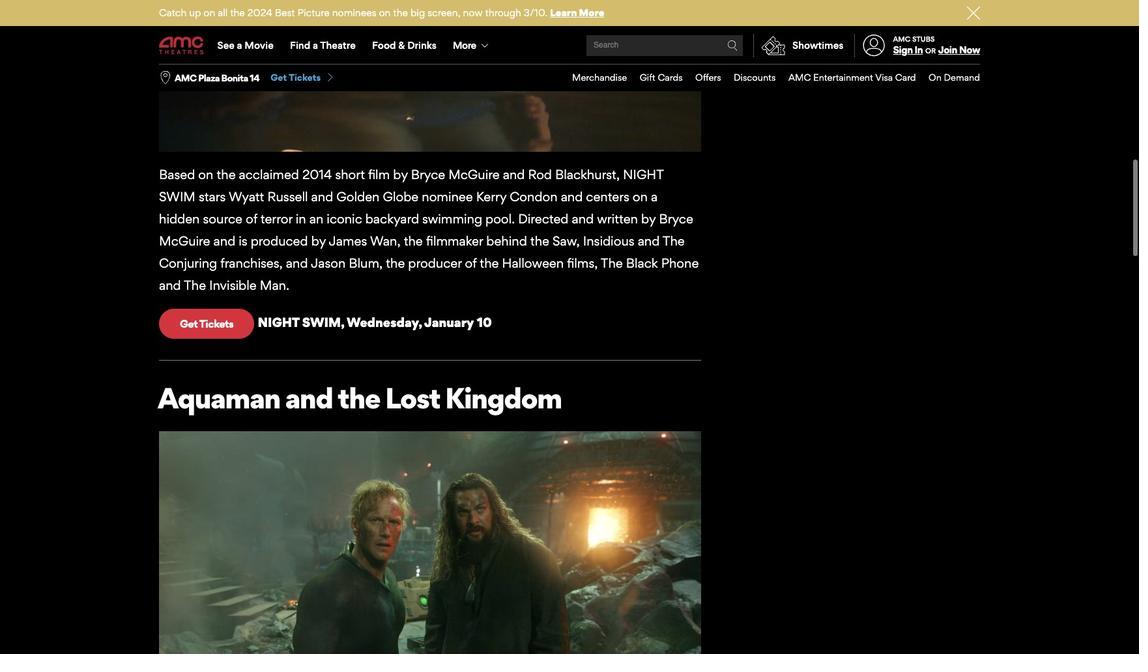 Task type: vqa. For each thing, say whether or not it's contained in the screenshot.
the Annual Bucket 2024 image
no



Task type: locate. For each thing, give the bounding box(es) containing it.
1 horizontal spatial of
[[465, 256, 477, 271]]

night
[[623, 167, 664, 182], [258, 315, 300, 330]]

0 vertical spatial get tickets link
[[271, 72, 335, 84]]

iconic
[[327, 211, 362, 227]]

1 horizontal spatial get tickets
[[271, 72, 321, 83]]

swim,
[[302, 315, 344, 330]]

amc inside amc stubs sign in or join now
[[893, 34, 911, 44]]

wyatt
[[229, 189, 264, 205]]

0 vertical spatial get tickets
[[271, 72, 321, 83]]

1 vertical spatial bryce
[[659, 211, 694, 227]]

demand
[[944, 72, 980, 83]]

0 horizontal spatial night
[[258, 315, 300, 330]]

0 horizontal spatial a
[[237, 39, 242, 51]]

franchises,
[[220, 256, 283, 271]]

amc for sign
[[893, 34, 911, 44]]

james
[[329, 233, 367, 249]]

0 horizontal spatial more
[[453, 39, 476, 51]]

filmmaker
[[426, 233, 483, 249]]

join now button
[[939, 44, 980, 56]]

0 horizontal spatial tickets
[[199, 317, 234, 330]]

now
[[463, 7, 483, 19]]

hidden
[[159, 211, 200, 227]]

0 horizontal spatial by
[[311, 233, 326, 249]]

is
[[239, 233, 248, 249]]

get tickets for the left "get tickets" link
[[180, 317, 234, 330]]

backyard
[[366, 211, 419, 227]]

2 horizontal spatial amc
[[893, 34, 911, 44]]

1 horizontal spatial more
[[579, 7, 605, 19]]

2 vertical spatial by
[[311, 233, 326, 249]]

a right see at the left top
[[237, 39, 242, 51]]

0 horizontal spatial mcguire
[[159, 233, 210, 249]]

get tickets for "get tickets" link to the right
[[271, 72, 321, 83]]

1 horizontal spatial bryce
[[659, 211, 694, 227]]

sign in button
[[893, 44, 923, 56]]

the up phone
[[663, 233, 685, 249]]

mcguire up kerry
[[449, 167, 500, 182]]

1 vertical spatial get
[[180, 317, 198, 330]]

on
[[204, 7, 215, 19], [379, 7, 391, 19], [198, 167, 213, 182], [633, 189, 648, 205]]

merchandise
[[572, 72, 627, 83]]

tickets
[[289, 72, 321, 83], [199, 317, 234, 330]]

see
[[217, 39, 235, 51]]

jason
[[311, 256, 346, 271]]

get tickets link down invisible
[[159, 309, 254, 339]]

more button
[[445, 27, 499, 64]]

bryce up the nominee
[[411, 167, 445, 182]]

1 horizontal spatial a
[[313, 39, 318, 51]]

of down filmmaker
[[465, 256, 477, 271]]

the down behind
[[480, 256, 499, 271]]

showtimes image
[[754, 34, 793, 57]]

get tickets down invisible
[[180, 317, 234, 330]]

1 horizontal spatial get
[[271, 72, 287, 83]]

2024
[[248, 7, 272, 19]]

1 vertical spatial get tickets link
[[159, 309, 254, 339]]

by right written
[[641, 211, 656, 227]]

0 vertical spatial by
[[393, 167, 408, 182]]

produced
[[251, 233, 308, 249]]

insidious
[[583, 233, 635, 249]]

amc left plaza
[[175, 72, 196, 83]]

of down wyatt
[[246, 211, 257, 227]]

0 vertical spatial menu
[[159, 27, 980, 64]]

plaza
[[198, 72, 220, 83]]

based
[[159, 167, 195, 182]]

gift cards
[[640, 72, 683, 83]]

get tickets link down find
[[271, 72, 335, 84]]

bryce
[[411, 167, 445, 182], [659, 211, 694, 227]]

get
[[271, 72, 287, 83], [180, 317, 198, 330]]

the down wan,
[[386, 256, 405, 271]]

by right film
[[393, 167, 408, 182]]

0 vertical spatial the
[[663, 233, 685, 249]]

0 vertical spatial mcguire
[[449, 167, 500, 182]]

menu containing merchandise
[[560, 65, 980, 91]]

tickets down find
[[289, 72, 321, 83]]

get right "14"
[[271, 72, 287, 83]]

14
[[250, 72, 260, 83]]

amc logo image
[[159, 37, 205, 55], [159, 37, 205, 55]]

and
[[503, 167, 525, 182], [311, 189, 333, 205], [561, 189, 583, 205], [572, 211, 594, 227], [214, 233, 236, 249], [638, 233, 660, 249], [286, 256, 308, 271], [159, 278, 181, 294], [285, 381, 333, 416]]

swim
[[159, 189, 196, 205]]

mcguire up conjuring
[[159, 233, 210, 249]]

movie
[[245, 39, 274, 51]]

3/10.
[[524, 7, 548, 19]]

1 horizontal spatial night
[[623, 167, 664, 182]]

halloween
[[502, 256, 564, 271]]

a
[[237, 39, 242, 51], [313, 39, 318, 51], [651, 189, 658, 205]]

more down now
[[453, 39, 476, 51]]

menu
[[159, 27, 980, 64], [560, 65, 980, 91]]

0 horizontal spatial amc
[[175, 72, 196, 83]]

on up written
[[633, 189, 648, 205]]

tickets for "get tickets" link to the right
[[289, 72, 321, 83]]

join
[[939, 44, 958, 56]]

get for "get tickets" link to the right
[[271, 72, 287, 83]]

acclaimed
[[239, 167, 299, 182]]

the down conjuring
[[184, 278, 206, 294]]

a for theatre
[[313, 39, 318, 51]]

amc inside button
[[175, 72, 196, 83]]

learn
[[550, 7, 577, 19]]

night swim, wednesday, january 10
[[258, 315, 492, 330]]

mcguire
[[449, 167, 500, 182], [159, 233, 210, 249]]

night down man. at the left of page
[[258, 315, 300, 330]]

1 vertical spatial by
[[641, 211, 656, 227]]

nominees
[[332, 7, 377, 19]]

0 horizontal spatial the
[[184, 278, 206, 294]]

1 vertical spatial night
[[258, 315, 300, 330]]

more
[[579, 7, 605, 19], [453, 39, 476, 51]]

visa
[[876, 72, 893, 83]]

man.
[[260, 278, 289, 294]]

russell
[[268, 189, 308, 205]]

0 vertical spatial more
[[579, 7, 605, 19]]

the up stars
[[217, 167, 236, 182]]

by down 'an'
[[311, 233, 326, 249]]

amc entertainment visa card
[[789, 72, 916, 83]]

amc down showtimes link
[[789, 72, 811, 83]]

in
[[296, 211, 306, 227]]

all
[[218, 7, 228, 19]]

a for movie
[[237, 39, 242, 51]]

source
[[203, 211, 242, 227]]

amc up sign
[[893, 34, 911, 44]]

1 vertical spatial tickets
[[199, 317, 234, 330]]

blum,
[[349, 256, 383, 271]]

0 horizontal spatial get tickets
[[180, 317, 234, 330]]

get down conjuring
[[180, 317, 198, 330]]

more inside button
[[453, 39, 476, 51]]

2 horizontal spatial by
[[641, 211, 656, 227]]

film
[[368, 167, 390, 182]]

0 vertical spatial tickets
[[289, 72, 321, 83]]

1 vertical spatial menu
[[560, 65, 980, 91]]

1 vertical spatial more
[[453, 39, 476, 51]]

get tickets down find
[[271, 72, 321, 83]]

the down insidious
[[601, 256, 623, 271]]

get tickets link
[[271, 72, 335, 84], [159, 309, 254, 339]]

on
[[929, 72, 942, 83]]

a inside based on the acclaimed 2014 short film by bryce mcguire and rod blackhurst, night swim stars wyatt russell and golden globe nominee kerry condon and centers on a hidden source of terror in an iconic backyard swimming pool. directed and written by bryce mcguire and is produced by james wan, the filmmaker behind the saw, insidious and the conjuring franchises, and jason blum, the producer of the halloween films, the black phone and the invisible man.
[[651, 189, 658, 205]]

drinks
[[408, 39, 437, 51]]

0 vertical spatial of
[[246, 211, 257, 227]]

of
[[246, 211, 257, 227], [465, 256, 477, 271]]

amc for bonita
[[175, 72, 196, 83]]

bryce up phone
[[659, 211, 694, 227]]

2 horizontal spatial a
[[651, 189, 658, 205]]

menu down learn
[[159, 27, 980, 64]]

1 horizontal spatial tickets
[[289, 72, 321, 83]]

1 vertical spatial of
[[465, 256, 477, 271]]

1 horizontal spatial get tickets link
[[271, 72, 335, 84]]

tickets down invisible
[[199, 317, 234, 330]]

amc plaza bonita 14 button
[[175, 71, 260, 84]]

a right find
[[313, 39, 318, 51]]

more right learn
[[579, 7, 605, 19]]

0 vertical spatial get
[[271, 72, 287, 83]]

1 vertical spatial get tickets
[[180, 317, 234, 330]]

0 vertical spatial night
[[623, 167, 664, 182]]

food & drinks
[[372, 39, 437, 51]]

0 horizontal spatial bryce
[[411, 167, 445, 182]]

the
[[663, 233, 685, 249], [601, 256, 623, 271], [184, 278, 206, 294]]

a right centers at the top of the page
[[651, 189, 658, 205]]

amc
[[893, 34, 911, 44], [789, 72, 811, 83], [175, 72, 196, 83]]

screen,
[[428, 7, 461, 19]]

night up centers at the top of the page
[[623, 167, 664, 182]]

lost
[[385, 381, 440, 416]]

amc for visa
[[789, 72, 811, 83]]

aquaman
[[158, 381, 280, 416]]

1 vertical spatial the
[[601, 256, 623, 271]]

menu down the showtimes image
[[560, 65, 980, 91]]

1 horizontal spatial amc
[[789, 72, 811, 83]]

1 horizontal spatial by
[[393, 167, 408, 182]]

the left lost
[[338, 381, 380, 416]]

2 vertical spatial the
[[184, 278, 206, 294]]

night inside based on the acclaimed 2014 short film by bryce mcguire and rod blackhurst, night swim stars wyatt russell and golden globe nominee kerry condon and centers on a hidden source of terror in an iconic backyard swimming pool. directed and written by bryce mcguire and is produced by james wan, the filmmaker behind the saw, insidious and the conjuring franchises, and jason blum, the producer of the halloween films, the black phone and the invisible man.
[[623, 167, 664, 182]]

0 horizontal spatial get
[[180, 317, 198, 330]]



Task type: describe. For each thing, give the bounding box(es) containing it.
invisible
[[209, 278, 257, 294]]

nominee
[[422, 189, 473, 205]]

bonita
[[221, 72, 248, 83]]

big
[[411, 7, 425, 19]]

food
[[372, 39, 396, 51]]

discounts link
[[721, 65, 776, 91]]

wednesday,
[[347, 315, 422, 330]]

conjuring
[[159, 256, 217, 271]]

globe
[[383, 189, 419, 205]]

2 horizontal spatial the
[[663, 233, 685, 249]]

showtimes
[[793, 39, 844, 51]]

menu containing more
[[159, 27, 980, 64]]

tickets for the left "get tickets" link
[[199, 317, 234, 330]]

wan,
[[370, 233, 401, 249]]

directed
[[518, 211, 569, 227]]

picture
[[298, 7, 330, 19]]

the down directed
[[531, 233, 550, 249]]

up
[[189, 7, 201, 19]]

the left big
[[393, 7, 408, 19]]

1 horizontal spatial mcguire
[[449, 167, 500, 182]]

theatre
[[320, 39, 356, 51]]

black
[[626, 256, 658, 271]]

see a movie
[[217, 39, 274, 51]]

food & drinks link
[[364, 27, 445, 64]]

phone
[[661, 256, 699, 271]]

discounts
[[734, 72, 776, 83]]

gift cards link
[[627, 65, 683, 91]]

find a theatre
[[290, 39, 356, 51]]

an
[[309, 211, 324, 227]]

short
[[335, 167, 365, 182]]

0 horizontal spatial of
[[246, 211, 257, 227]]

saw,
[[553, 233, 580, 249]]

based on the acclaimed 2014 short film by bryce mcguire and rod blackhurst, night swim stars wyatt russell and golden globe nominee kerry condon and centers on a hidden source of terror in an iconic backyard swimming pool. directed and written by bryce mcguire and is produced by james wan, the filmmaker behind the saw, insidious and the conjuring franchises, and jason blum, the producer of the halloween films, the black phone and the invisible man.
[[159, 167, 699, 294]]

through
[[485, 7, 521, 19]]

stubs
[[913, 34, 935, 44]]

best
[[275, 7, 295, 19]]

search the AMC website text field
[[592, 41, 728, 51]]

gift
[[640, 72, 656, 83]]

submit search icon image
[[728, 40, 738, 51]]

0 vertical spatial bryce
[[411, 167, 445, 182]]

catch up on all the 2024 best picture nominees on the big screen, now through 3/10. learn more
[[159, 7, 605, 19]]

offers
[[696, 72, 721, 83]]

stars
[[199, 189, 226, 205]]

swimming
[[422, 211, 482, 227]]

condon
[[510, 189, 558, 205]]

on up stars
[[198, 167, 213, 182]]

1 vertical spatial mcguire
[[159, 233, 210, 249]]

centers
[[586, 189, 630, 205]]

terror
[[261, 211, 292, 227]]

cards
[[658, 72, 683, 83]]

sign
[[893, 44, 913, 56]]

find
[[290, 39, 310, 51]]

1 horizontal spatial the
[[601, 256, 623, 271]]

golden
[[337, 189, 380, 205]]

the right wan,
[[404, 233, 423, 249]]

amc stubs sign in or join now
[[893, 34, 980, 56]]

user profile image
[[856, 35, 893, 56]]

blackhurst,
[[555, 167, 620, 182]]

films,
[[567, 256, 598, 271]]

on left all on the top left of the page
[[204, 7, 215, 19]]

amc entertainment visa card link
[[776, 65, 916, 91]]

showtimes link
[[754, 34, 844, 57]]

pool.
[[486, 211, 515, 227]]

get for the left "get tickets" link
[[180, 317, 198, 330]]

written
[[597, 211, 638, 227]]

card
[[896, 72, 916, 83]]

in
[[915, 44, 923, 56]]

aquaman and the lost kingdom
[[158, 381, 562, 416]]

10
[[477, 315, 492, 330]]

catch
[[159, 7, 187, 19]]

see a movie link
[[209, 27, 282, 64]]

the right all on the top left of the page
[[230, 7, 245, 19]]

amc plaza bonita 14
[[175, 72, 260, 83]]

behind
[[486, 233, 527, 249]]

merchandise link
[[560, 65, 627, 91]]

on right nominees
[[379, 7, 391, 19]]

find a theatre link
[[282, 27, 364, 64]]

entertainment
[[814, 72, 873, 83]]

kerry
[[476, 189, 507, 205]]

now
[[959, 44, 980, 56]]

0 horizontal spatial get tickets link
[[159, 309, 254, 339]]

on demand
[[929, 72, 980, 83]]

learn more link
[[550, 7, 605, 19]]

january
[[424, 315, 474, 330]]

on demand link
[[916, 65, 980, 91]]

rod
[[528, 167, 552, 182]]

sign in or join amc stubs element
[[854, 27, 980, 64]]

cookie consent banner dialog
[[0, 619, 1140, 654]]

or
[[926, 46, 936, 56]]



